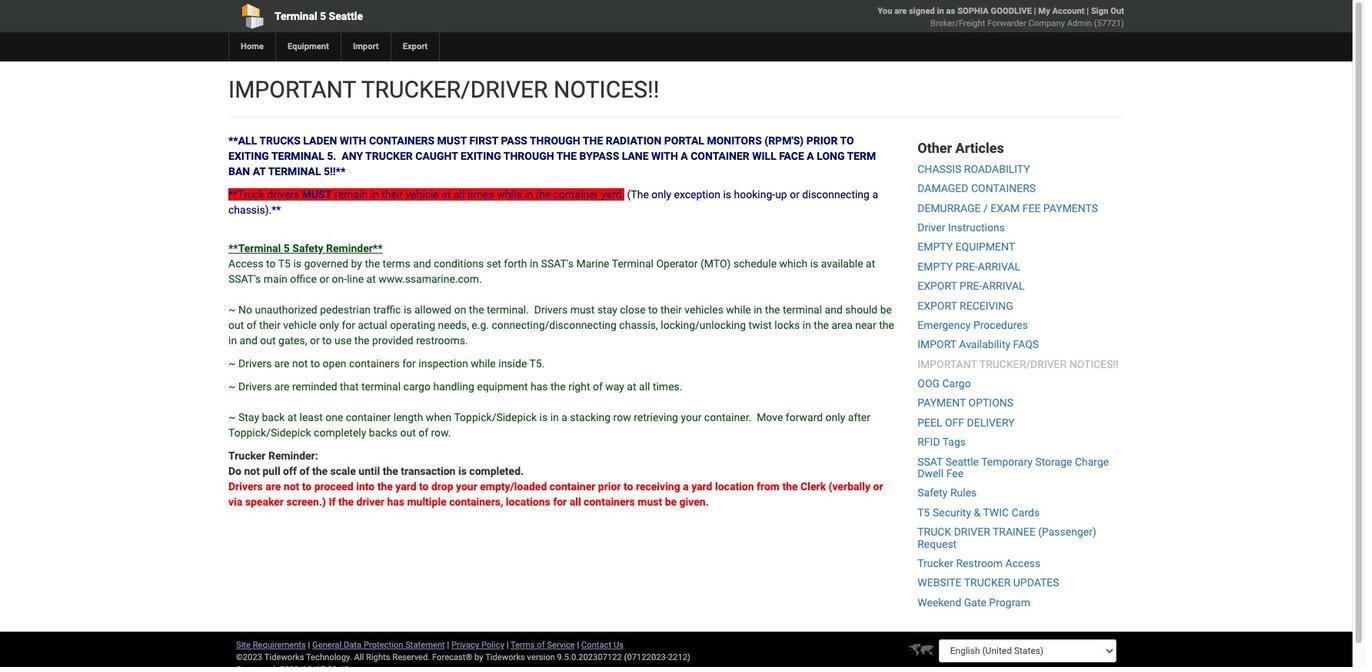 Task type: describe. For each thing, give the bounding box(es) containing it.
out inside ~ stay back at least one container length when toppick/sidepick is in a stacking row retrieving your container.  move forward only after toppick/sidepick completely backs out of row.
[[400, 427, 416, 439]]

0 horizontal spatial with
[[340, 135, 367, 147]]

rules
[[951, 487, 977, 500]]

to up screen.)
[[302, 481, 312, 493]]

export pre-arrival link
[[918, 280, 1025, 292]]

my account link
[[1039, 6, 1085, 16]]

access inside other articles chassis roadability damaged containers demurrage / exam fee payments driver instructions empty equipment empty pre-arrival export pre-arrival export receiving emergency procedures import availability faqs important trucker/driver notices!! oog cargo payment options peel off delivery rfid tags ssat seattle temporary storage charge dwell fee safety rules t5 security & twic cards truck driver trainee (passenger) request trucker restroom access website trucker updates weekend gate program
[[1006, 558, 1041, 570]]

the right the until
[[383, 465, 398, 478]]

contact
[[582, 641, 612, 651]]

way
[[606, 381, 625, 393]]

the up e.g.
[[469, 304, 484, 316]]

container inside ~ stay back at least one container length when toppick/sidepick is in a stacking row retrieving your container.  move forward only after toppick/sidepick completely backs out of row.
[[346, 412, 391, 424]]

peel
[[918, 417, 943, 429]]

in inside **terminal 5 safety reminder** access to t5 is governed by the terms and conditions set forth in ssat's marine terminal operator (mto) schedule which is available at ssat's main office or on-line at
[[530, 258, 539, 270]]

0 vertical spatial pre-
[[956, 261, 978, 273]]

0 vertical spatial the
[[583, 135, 603, 147]]

to right prior
[[624, 481, 633, 493]]

t5 inside **terminal 5 safety reminder** access to t5 is governed by the terms and conditions set forth in ssat's marine terminal operator (mto) schedule which is available at ssat's main office or on-line at
[[278, 258, 291, 270]]

restrooms.
[[416, 335, 468, 347]]

| left sign at right
[[1087, 6, 1089, 16]]

0 horizontal spatial must
[[302, 188, 332, 201]]

of inside ~ no unauthorized pedestrian traffic is allowed on the terminal.  drivers must stay close to their vehicles while in the terminal and should be out of their vehicle only for actual operating needs, e.g. connecting/disconnecting chassis, locking/unlocking twist locks in the area near the in and out gates, or to use the provided restrooms.
[[247, 319, 257, 332]]

should
[[846, 304, 878, 316]]

| up 9.5.0.202307122
[[577, 641, 579, 651]]

empty pre-arrival link
[[918, 261, 1021, 273]]

or inside trucker reminder: do not pull off of the scale until the transaction is completed. drivers are not to proceed into the yard to drop your empty/loaded container prior to receiving a yard location from the clerk (verbally or via speaker screen.) if the driver has multiple containers, locations for all containers must be given.
[[874, 481, 884, 493]]

not for pull
[[244, 465, 260, 478]]

caught
[[416, 150, 458, 162]]

2 a from the left
[[807, 150, 814, 162]]

©2023 tideworks
[[236, 653, 304, 663]]

reserved.
[[393, 653, 430, 663]]

0 vertical spatial ssat's
[[541, 258, 574, 270]]

t5 inside other articles chassis roadability damaged containers demurrage / exam fee payments driver instructions empty equipment empty pre-arrival export pre-arrival export receiving emergency procedures import availability faqs important trucker/driver notices!! oog cargo payment options peel off delivery rfid tags ssat seattle temporary storage charge dwell fee safety rules t5 security & twic cards truck driver trainee (passenger) request trucker restroom access website trucker updates weekend gate program
[[918, 507, 930, 519]]

in up twist
[[754, 304, 763, 316]]

0 vertical spatial toppick/sidepick
[[454, 412, 537, 424]]

the right from at the bottom right
[[783, 481, 798, 493]]

account
[[1053, 6, 1085, 16]]

0 horizontal spatial seattle
[[329, 10, 363, 22]]

transaction
[[401, 465, 456, 478]]

2 horizontal spatial their
[[661, 304, 682, 316]]

0 horizontal spatial their
[[259, 319, 281, 332]]

0 vertical spatial out
[[228, 319, 244, 332]]

you are signed in as sophia goodlive | my account | sign out broker/freight forwarder company admin (57721)
[[878, 6, 1125, 28]]

equipment
[[477, 381, 528, 393]]

oog cargo link
[[918, 378, 971, 390]]

do
[[228, 465, 242, 478]]

a inside trucker reminder: do not pull off of the scale until the transaction is completed. drivers are not to proceed into the yard to drop your empty/loaded container prior to receiving a yard location from the clerk (verbally or via speaker screen.) if the driver has multiple containers, locations for all containers must be given.
[[683, 481, 689, 493]]

my
[[1039, 6, 1051, 16]]

(the
[[627, 188, 649, 201]]

terms
[[383, 258, 411, 270]]

at right the available at the right top of the page
[[866, 258, 876, 270]]

completed.
[[470, 465, 524, 478]]

cargo
[[943, 378, 971, 390]]

laden
[[303, 135, 337, 147]]

1 export from the top
[[918, 280, 957, 292]]

only inside ~ no unauthorized pedestrian traffic is allowed on the terminal.  drivers must stay close to their vehicles while in the terminal and should be out of their vehicle only for actual operating needs, e.g. connecting/disconnecting chassis, locking/unlocking twist locks in the area near the in and out gates, or to use the provided restrooms.
[[319, 319, 339, 332]]

0 vertical spatial while
[[497, 188, 522, 201]]

0 horizontal spatial the
[[557, 150, 577, 162]]

receiving
[[960, 300, 1014, 312]]

1 a from the left
[[681, 150, 688, 162]]

to left open
[[311, 358, 320, 370]]

| left my
[[1034, 6, 1037, 16]]

0 horizontal spatial important
[[228, 76, 356, 103]]

the down the actual
[[354, 335, 370, 347]]

trucker restroom access link
[[918, 558, 1041, 570]]

forward
[[786, 412, 823, 424]]

a inside (the only exception is hooking-up or disconnecting a chassis).**
[[873, 188, 879, 201]]

needs,
[[438, 319, 469, 332]]

demurrage / exam fee payments link
[[918, 202, 1099, 214]]

is right which
[[811, 258, 819, 270]]

privacy
[[452, 641, 479, 651]]

or inside (the only exception is hooking-up or disconnecting a chassis).**
[[790, 188, 800, 201]]

operating
[[390, 319, 435, 332]]

the down **all trucks laden with containers must first pass through the radiation portal monitors (rpm's) prior to exiting terminal 5.  any trucker caught exiting through the bypass lane with a container will face a long term ban at terminal 5!!**
[[536, 188, 551, 201]]

1 yard from the left
[[396, 481, 417, 493]]

0 vertical spatial through
[[530, 135, 581, 147]]

containers inside other articles chassis roadability damaged containers demurrage / exam fee payments driver instructions empty equipment empty pre-arrival export pre-arrival export receiving emergency procedures import availability faqs important trucker/driver notices!! oog cargo payment options peel off delivery rfid tags ssat seattle temporary storage charge dwell fee safety rules t5 security & twic cards truck driver trainee (passenger) request trucker restroom access website trucker updates weekend gate program
[[972, 182, 1036, 195]]

broker/freight
[[931, 18, 986, 28]]

speaker
[[245, 496, 284, 508]]

1 vertical spatial terminal
[[268, 165, 321, 178]]

1 vertical spatial toppick/sidepick
[[228, 427, 311, 439]]

2 vertical spatial not
[[284, 481, 299, 493]]

import
[[353, 42, 379, 52]]

by inside **terminal 5 safety reminder** access to t5 is governed by the terms and conditions set forth in ssat's marine terminal operator (mto) schedule which is available at ssat's main office or on-line at
[[351, 258, 362, 270]]

2 exiting from the left
[[461, 150, 501, 162]]

are up back
[[274, 381, 290, 393]]

at right line
[[367, 273, 376, 285]]

from
[[757, 481, 780, 493]]

(mto)
[[701, 258, 731, 270]]

unauthorized
[[255, 304, 318, 316]]

the right near
[[879, 319, 895, 332]]

2 horizontal spatial and
[[825, 304, 843, 316]]

marine
[[577, 258, 610, 270]]

completely
[[314, 427, 366, 439]]

or inside ~ no unauthorized pedestrian traffic is allowed on the terminal.  drivers must stay close to their vehicles while in the terminal and should be out of their vehicle only for actual operating needs, e.g. connecting/disconnecting chassis, locking/unlocking twist locks in the area near the in and out gates, or to use the provided restrooms.
[[310, 335, 320, 347]]

trucker inside other articles chassis roadability damaged containers demurrage / exam fee payments driver instructions empty equipment empty pre-arrival export pre-arrival export receiving emergency procedures import availability faqs important trucker/driver notices!! oog cargo payment options peel off delivery rfid tags ssat seattle temporary storage charge dwell fee safety rules t5 security & twic cards truck driver trainee (passenger) request trucker restroom access website trucker updates weekend gate program
[[918, 558, 954, 570]]

long
[[817, 150, 845, 162]]

proceed
[[314, 481, 354, 493]]

drivers inside ~ no unauthorized pedestrian traffic is allowed on the terminal.  drivers must stay close to their vehicles while in the terminal and should be out of their vehicle only for actual operating needs, e.g. connecting/disconnecting chassis, locking/unlocking twist locks in the area near the in and out gates, or to use the provided restrooms.
[[534, 304, 568, 316]]

off
[[945, 417, 965, 429]]

open
[[323, 358, 347, 370]]

instructions
[[948, 222, 1005, 234]]

and inside **terminal 5 safety reminder** access to t5 is governed by the terms and conditions set forth in ssat's marine terminal operator (mto) schedule which is available at ssat's main office or on-line at
[[413, 258, 431, 270]]

equipment link
[[275, 32, 341, 62]]

1 horizontal spatial out
[[260, 335, 276, 347]]

the left right
[[551, 381, 566, 393]]

inspection
[[419, 358, 468, 370]]

must inside trucker reminder: do not pull off of the scale until the transaction is completed. drivers are not to proceed into the yard to drop your empty/loaded container prior to receiving a yard location from the clerk (verbally or via speaker screen.) if the driver has multiple containers, locations for all containers must be given.
[[638, 496, 662, 508]]

any
[[342, 150, 363, 162]]

0 vertical spatial notices!!
[[554, 76, 660, 103]]

1 vertical spatial all
[[639, 381, 650, 393]]

website
[[918, 577, 962, 590]]

the right if
[[338, 496, 354, 508]]

back
[[262, 412, 285, 424]]

safety inside other articles chassis roadability damaged containers demurrage / exam fee payments driver instructions empty equipment empty pre-arrival export pre-arrival export receiving emergency procedures import availability faqs important trucker/driver notices!! oog cargo payment options peel off delivery rfid tags ssat seattle temporary storage charge dwell fee safety rules t5 security & twic cards truck driver trainee (passenger) request trucker restroom access website trucker updates weekend gate program
[[918, 487, 948, 500]]

backs
[[369, 427, 398, 439]]

seattle inside other articles chassis roadability damaged containers demurrage / exam fee payments driver instructions empty equipment empty pre-arrival export pre-arrival export receiving emergency procedures import availability faqs important trucker/driver notices!! oog cargo payment options peel off delivery rfid tags ssat seattle temporary storage charge dwell fee safety rules t5 security & twic cards truck driver trainee (passenger) request trucker restroom access website trucker updates weekend gate program
[[946, 456, 979, 468]]

e.g.
[[472, 319, 489, 332]]

| up the forecast®
[[447, 641, 449, 651]]

at inside ~ stay back at least one container length when toppick/sidepick is in a stacking row retrieving your container.  move forward only after toppick/sidepick completely backs out of row.
[[288, 412, 297, 424]]

damaged containers link
[[918, 182, 1036, 195]]

only inside (the only exception is hooking-up or disconnecting a chassis).**
[[652, 188, 672, 201]]

empty/loaded
[[480, 481, 547, 493]]

must inside **all trucks laden with containers must first pass through the radiation portal monitors (rpm's) prior to exiting terminal 5.  any trucker caught exiting through the bypass lane with a container will face a long term ban at terminal 5!!**
[[437, 135, 467, 147]]

&
[[974, 507, 981, 519]]

0 horizontal spatial ssat's
[[228, 273, 261, 285]]

row
[[614, 412, 631, 424]]

be inside trucker reminder: do not pull off of the scale until the transaction is completed. drivers are not to proceed into the yard to drop your empty/loaded container prior to receiving a yard location from the clerk (verbally or via speaker screen.) if the driver has multiple containers, locations for all containers must be given.
[[665, 496, 677, 508]]

the inside **terminal 5 safety reminder** access to t5 is governed by the terms and conditions set forth in ssat's marine terminal operator (mto) schedule which is available at ssat's main office or on-line at
[[365, 258, 380, 270]]

(the only exception is hooking-up or disconnecting a chassis).**
[[228, 188, 879, 216]]

fee
[[1023, 202, 1041, 214]]

containers inside **all trucks laden with containers must first pass through the radiation portal monitors (rpm's) prior to exiting terminal 5.  any trucker caught exiting through the bypass lane with a container will face a long term ban at terminal 5!!**
[[369, 135, 435, 147]]

office
[[290, 273, 317, 285]]

the up the proceed
[[312, 465, 328, 478]]

is up office
[[293, 258, 302, 270]]

1 vertical spatial pre-
[[960, 280, 983, 292]]

least
[[300, 412, 323, 424]]

forwarder
[[988, 18, 1027, 28]]

**truck drivers must remain in their vehicle at all times while in the container yard.
[[228, 188, 625, 201]]

1 exiting from the left
[[228, 150, 269, 162]]

off
[[283, 465, 297, 478]]

on-
[[332, 273, 347, 285]]

0 horizontal spatial terminal
[[275, 10, 317, 22]]

2212)
[[668, 653, 691, 663]]

0 horizontal spatial while
[[471, 358, 496, 370]]

chassis roadability link
[[918, 163, 1031, 175]]

trucker inside trucker reminder: do not pull off of the scale until the transaction is completed. drivers are not to proceed into the yard to drop your empty/loaded container prior to receiving a yard location from the clerk (verbally or via speaker screen.) if the driver has multiple containers, locations for all containers must be given.
[[228, 450, 266, 462]]

1 vertical spatial arrival
[[983, 280, 1025, 292]]

the up twist
[[765, 304, 780, 316]]

ssat
[[918, 456, 943, 468]]

twist
[[749, 319, 772, 332]]

2 vertical spatial and
[[240, 335, 258, 347]]

in inside you are signed in as sophia goodlive | my account | sign out broker/freight forwarder company admin (57721)
[[937, 6, 945, 16]]

0 vertical spatial containers
[[349, 358, 400, 370]]

container
[[691, 150, 750, 162]]

~ no unauthorized pedestrian traffic is allowed on the terminal.  drivers must stay close to their vehicles while in the terminal and should be out of their vehicle only for actual operating needs, e.g. connecting/disconnecting chassis, locking/unlocking twist locks in the area near the in and out gates, or to use the provided restrooms.
[[228, 304, 895, 347]]

goodlive
[[991, 6, 1032, 16]]

(07122023-
[[624, 653, 668, 663]]

a inside ~ stay back at least one container length when toppick/sidepick is in a stacking row retrieving your container.  move forward only after toppick/sidepick completely backs out of row.
[[562, 412, 568, 424]]

ban
[[228, 165, 250, 178]]

0 vertical spatial has
[[531, 381, 548, 393]]

of inside site requirements | general data protection statement | privacy policy | terms of service | contact us ©2023 tideworks technology. all rights reserved. forecast® by tideworks version 9.5.0.202307122 (07122023-2212)
[[537, 641, 545, 651]]

technology.
[[306, 653, 352, 663]]

operator
[[657, 258, 698, 270]]

security
[[933, 507, 972, 519]]

terminal inside **terminal 5 safety reminder** access to t5 is governed by the terms and conditions set forth in ssat's marine terminal operator (mto) schedule which is available at ssat's main office or on-line at
[[612, 258, 654, 270]]

1 vertical spatial through
[[504, 150, 554, 162]]

containers inside trucker reminder: do not pull off of the scale until the transaction is completed. drivers are not to proceed into the yard to drop your empty/loaded container prior to receiving a yard location from the clerk (verbally or via speaker screen.) if the driver has multiple containers, locations for all containers must be given.
[[584, 496, 635, 508]]

terminal inside ~ no unauthorized pedestrian traffic is allowed on the terminal.  drivers must stay close to their vehicles while in the terminal and should be out of their vehicle only for actual operating needs, e.g. connecting/disconnecting chassis, locking/unlocking twist locks in the area near the in and out gates, or to use the provided restrooms.
[[783, 304, 822, 316]]

are inside trucker reminder: do not pull off of the scale until the transaction is completed. drivers are not to proceed into the yard to drop your empty/loaded container prior to receiving a yard location from the clerk (verbally or via speaker screen.) if the driver has multiple containers, locations for all containers must be given.
[[266, 481, 281, 493]]

must inside ~ no unauthorized pedestrian traffic is allowed on the terminal.  drivers must stay close to their vehicles while in the terminal and should be out of their vehicle only for actual operating needs, e.g. connecting/disconnecting chassis, locking/unlocking twist locks in the area near the in and out gates, or to use the provided restrooms.
[[571, 304, 595, 316]]

container inside trucker reminder: do not pull off of the scale until the transaction is completed. drivers are not to proceed into the yard to drop your empty/loaded container prior to receiving a yard location from the clerk (verbally or via speaker screen.) if the driver has multiple containers, locations for all containers must be given.
[[550, 481, 596, 493]]

the left area
[[814, 319, 829, 332]]

the right into
[[377, 481, 393, 493]]

has inside trucker reminder: do not pull off of the scale until the transaction is completed. drivers are not to proceed into the yard to drop your empty/loaded container prior to receiving a yard location from the clerk (verbally or via speaker screen.) if the driver has multiple containers, locations for all containers must be given.
[[387, 496, 405, 508]]

0 vertical spatial container
[[554, 188, 599, 201]]

vehicles
[[685, 304, 724, 316]]

allowed
[[415, 304, 452, 316]]

available
[[821, 258, 864, 270]]

contact us link
[[582, 641, 624, 651]]

(57721)
[[1095, 18, 1125, 28]]

be inside ~ no unauthorized pedestrian traffic is allowed on the terminal.  drivers must stay close to their vehicles while in the terminal and should be out of their vehicle only for actual operating needs, e.g. connecting/disconnecting chassis, locking/unlocking twist locks in the area near the in and out gates, or to use the provided restrooms.
[[881, 304, 892, 316]]

rfid tags link
[[918, 436, 966, 449]]

reminded
[[292, 381, 337, 393]]

set
[[487, 258, 501, 270]]

oog
[[918, 378, 940, 390]]

in right locks
[[803, 319, 811, 332]]

pedestrian
[[320, 304, 371, 316]]

times
[[468, 188, 494, 201]]



Task type: vqa. For each thing, say whether or not it's contained in the screenshot.
"NUMBER" Text Field
no



Task type: locate. For each thing, give the bounding box(es) containing it.
0 vertical spatial seattle
[[329, 10, 363, 22]]

must up caught
[[437, 135, 467, 147]]

0 vertical spatial t5
[[278, 258, 291, 270]]

1 horizontal spatial ssat's
[[541, 258, 574, 270]]

2 vertical spatial only
[[826, 412, 846, 424]]

a
[[873, 188, 879, 201], [562, 412, 568, 424], [683, 481, 689, 493]]

only inside ~ stay back at least one container length when toppick/sidepick is in a stacking row retrieving your container.  move forward only after toppick/sidepick completely backs out of row.
[[826, 412, 846, 424]]

of down no
[[247, 319, 257, 332]]

4 ~ from the top
[[228, 412, 236, 424]]

safety inside **terminal 5 safety reminder** access to t5 is governed by the terms and conditions set forth in ssat's marine terminal operator (mto) schedule which is available at ssat's main office or on-line at
[[293, 242, 324, 255]]

drivers inside trucker reminder: do not pull off of the scale until the transaction is completed. drivers are not to proceed into the yard to drop your empty/loaded container prior to receiving a yard location from the clerk (verbally or via speaker screen.) if the driver has multiple containers, locations for all containers must be given.
[[228, 481, 263, 493]]

1 vertical spatial trucker
[[918, 558, 954, 570]]

~ for ~ no unauthorized pedestrian traffic is allowed on the terminal.  drivers must stay close to their vehicles while in the terminal and should be out of their vehicle only for actual operating needs, e.g. connecting/disconnecting chassis, locking/unlocking twist locks in the area near the in and out gates, or to use the provided restrooms.
[[228, 304, 236, 316]]

0 horizontal spatial containers
[[349, 358, 400, 370]]

toppick/sidepick
[[454, 412, 537, 424], [228, 427, 311, 439]]

through
[[530, 135, 581, 147], [504, 150, 554, 162]]

0 horizontal spatial containers
[[369, 135, 435, 147]]

1 vertical spatial empty
[[918, 261, 953, 273]]

are down pull
[[266, 481, 281, 493]]

0 vertical spatial vehicle
[[406, 188, 439, 201]]

1 horizontal spatial all
[[570, 496, 581, 508]]

in right remain
[[370, 188, 379, 201]]

1 horizontal spatial must
[[437, 135, 467, 147]]

2 horizontal spatial a
[[873, 188, 879, 201]]

**all trucks laden with containers must first pass through the radiation portal monitors (rpm's) prior to exiting terminal 5.  any trucker caught exiting through the bypass lane with a container will face a long term ban at terminal 5!!**
[[228, 135, 876, 178]]

0 vertical spatial terminal
[[271, 150, 324, 162]]

of up version
[[537, 641, 545, 651]]

a
[[681, 150, 688, 162], [807, 150, 814, 162]]

trucker inside other articles chassis roadability damaged containers demurrage / exam fee payments driver instructions empty equipment empty pre-arrival export pre-arrival export receiving emergency procedures import availability faqs important trucker/driver notices!! oog cargo payment options peel off delivery rfid tags ssat seattle temporary storage charge dwell fee safety rules t5 security & twic cards truck driver trainee (passenger) request trucker restroom access website trucker updates weekend gate program
[[964, 577, 1011, 590]]

0 horizontal spatial a
[[681, 150, 688, 162]]

0 vertical spatial access
[[228, 258, 264, 270]]

1 horizontal spatial containers
[[972, 182, 1036, 195]]

0 vertical spatial 5
[[320, 10, 326, 22]]

faqs
[[1014, 339, 1039, 351]]

1 vertical spatial notices!!
[[1070, 358, 1119, 371]]

1 vertical spatial with
[[652, 150, 678, 162]]

export up emergency
[[918, 300, 957, 312]]

1 vertical spatial while
[[726, 304, 751, 316]]

in down **all trucks laden with containers must first pass through the radiation portal monitors (rpm's) prior to exiting terminal 5.  any trucker caught exiting through the bypass lane with a container will face a long term ban at terminal 5!!**
[[525, 188, 533, 201]]

0 horizontal spatial access
[[228, 258, 264, 270]]

roadability
[[965, 163, 1031, 175]]

trucker up do
[[228, 450, 266, 462]]

arrival down the equipment
[[978, 261, 1021, 273]]

is up containers,
[[458, 465, 467, 478]]

1 horizontal spatial safety
[[918, 487, 948, 500]]

empty down empty equipment link
[[918, 261, 953, 273]]

and up area
[[825, 304, 843, 316]]

their right remain
[[382, 188, 403, 201]]

site
[[236, 641, 251, 651]]

trucker
[[228, 450, 266, 462], [918, 558, 954, 570]]

bypass
[[580, 150, 619, 162]]

0 vertical spatial safety
[[293, 242, 324, 255]]

general data protection statement link
[[312, 641, 445, 651]]

locking/unlocking
[[661, 319, 746, 332]]

no
[[238, 304, 252, 316]]

in left stacking
[[551, 412, 559, 424]]

1 vertical spatial trucker
[[964, 577, 1011, 590]]

payment options link
[[918, 397, 1014, 410]]

are down gates,
[[274, 358, 290, 370]]

in right forth
[[530, 258, 539, 270]]

0 horizontal spatial 5
[[284, 242, 290, 255]]

| left the general
[[308, 641, 310, 651]]

receiving
[[636, 481, 681, 493]]

0 horizontal spatial trucker
[[228, 450, 266, 462]]

term
[[847, 150, 876, 162]]

~ drivers are reminded that terminal cargo handling equipment has the right of way at all times.
[[228, 381, 683, 393]]

weekend gate program link
[[918, 597, 1031, 609]]

must left stay
[[571, 304, 595, 316]]

scale
[[330, 465, 356, 478]]

1 ~ from the top
[[228, 304, 236, 316]]

twic
[[983, 507, 1009, 519]]

0 vertical spatial a
[[873, 188, 879, 201]]

~ for ~ stay back at least one container length when toppick/sidepick is in a stacking row retrieving your container.  move forward only after toppick/sidepick completely backs out of row.
[[228, 412, 236, 424]]

all left times.
[[639, 381, 650, 393]]

.
[[479, 273, 482, 285]]

line
[[347, 273, 364, 285]]

5 right **terminal
[[284, 242, 290, 255]]

export up export receiving link
[[918, 280, 957, 292]]

t5.
[[530, 358, 545, 370]]

1 vertical spatial vehicle
[[283, 319, 317, 332]]

are inside you are signed in as sophia goodlive | my account | sign out broker/freight forwarder company admin (57721)
[[895, 6, 907, 16]]

at right back
[[288, 412, 297, 424]]

trucker/driver inside other articles chassis roadability damaged containers demurrage / exam fee payments driver instructions empty equipment empty pre-arrival export pre-arrival export receiving emergency procedures import availability faqs important trucker/driver notices!! oog cargo payment options peel off delivery rfid tags ssat seattle temporary storage charge dwell fee safety rules t5 security & twic cards truck driver trainee (passenger) request trucker restroom access website trucker updates weekend gate program
[[980, 358, 1067, 371]]

reminder**
[[326, 242, 383, 255]]

1 vertical spatial only
[[319, 319, 339, 332]]

only
[[652, 188, 672, 201], [319, 319, 339, 332], [826, 412, 846, 424]]

0 horizontal spatial out
[[228, 319, 244, 332]]

**terminal 5 safety reminder** access to t5 is governed by the terms and conditions set forth in ssat's marine terminal operator (mto) schedule which is available at ssat's main office or on-line at
[[228, 242, 876, 285]]

truck
[[918, 526, 952, 539]]

(rpm's)
[[765, 135, 804, 147]]

1 horizontal spatial terminal
[[783, 304, 822, 316]]

5 for **terminal
[[284, 242, 290, 255]]

arrival up the receiving
[[983, 280, 1025, 292]]

1 vertical spatial out
[[260, 335, 276, 347]]

terminal right marine
[[612, 258, 654, 270]]

notices!!
[[554, 76, 660, 103], [1070, 358, 1119, 371]]

1 horizontal spatial 5
[[320, 10, 326, 22]]

safety up governed
[[293, 242, 324, 255]]

1 horizontal spatial exiting
[[461, 150, 501, 162]]

1 vertical spatial t5
[[918, 507, 930, 519]]

t5 security & twic cards link
[[918, 507, 1040, 519]]

0 vertical spatial for
[[342, 319, 355, 332]]

as
[[947, 6, 956, 16]]

program
[[990, 597, 1031, 609]]

ssat's left marine
[[541, 258, 574, 270]]

0 horizontal spatial only
[[319, 319, 339, 332]]

2 horizontal spatial out
[[400, 427, 416, 439]]

sign
[[1092, 6, 1109, 16]]

out down "length"
[[400, 427, 416, 439]]

terminal down the ~ drivers are not to open containers for inspection while inside t5.
[[362, 381, 401, 393]]

in left as
[[937, 6, 945, 16]]

all left times
[[454, 188, 465, 201]]

is inside trucker reminder: do not pull off of the scale until the transaction is completed. drivers are not to proceed into the yard to drop your empty/loaded container prior to receiving a yard location from the clerk (verbally or via speaker screen.) if the driver has multiple containers, locations for all containers must be given.
[[458, 465, 467, 478]]

5 inside **terminal 5 safety reminder** access to t5 is governed by the terms and conditions set forth in ssat's marine terminal operator (mto) schedule which is available at ssat's main office or on-line at
[[284, 242, 290, 255]]

pre-
[[956, 261, 978, 273], [960, 280, 983, 292]]

through right pass
[[530, 135, 581, 147]]

to right close
[[649, 304, 658, 316]]

not for to
[[292, 358, 308, 370]]

5 for terminal
[[320, 10, 326, 22]]

must down 5!!**
[[302, 188, 332, 201]]

a left stacking
[[562, 412, 568, 424]]

1 horizontal spatial their
[[382, 188, 403, 201]]

export receiving link
[[918, 300, 1014, 312]]

1 vertical spatial not
[[244, 465, 260, 478]]

a right the disconnecting
[[873, 188, 879, 201]]

by inside site requirements | general data protection statement | privacy policy | terms of service | contact us ©2023 tideworks technology. all rights reserved. forecast® by tideworks version 9.5.0.202307122 (07122023-2212)
[[475, 653, 484, 663]]

your inside trucker reminder: do not pull off of the scale until the transaction is completed. drivers are not to proceed into the yard to drop your empty/loaded container prior to receiving a yard location from the clerk (verbally or via speaker screen.) if the driver has multiple containers, locations for all containers must be given.
[[456, 481, 478, 493]]

2 yard from the left
[[692, 481, 713, 493]]

traffic
[[373, 304, 401, 316]]

0 vertical spatial arrival
[[978, 261, 1021, 273]]

only left after
[[826, 412, 846, 424]]

must
[[571, 304, 595, 316], [638, 496, 662, 508]]

1 horizontal spatial trucker/driver
[[980, 358, 1067, 371]]

1 horizontal spatial vehicle
[[406, 188, 439, 201]]

not right do
[[244, 465, 260, 478]]

for right locations
[[553, 496, 567, 508]]

2 vertical spatial while
[[471, 358, 496, 370]]

important inside other articles chassis roadability damaged containers demurrage / exam fee payments driver instructions empty equipment empty pre-arrival export pre-arrival export receiving emergency procedures import availability faqs important trucker/driver notices!! oog cargo payment options peel off delivery rfid tags ssat seattle temporary storage charge dwell fee safety rules t5 security & twic cards truck driver trainee (passenger) request trucker restroom access website trucker updates weekend gate program
[[918, 358, 977, 371]]

1 vertical spatial terminal
[[362, 381, 401, 393]]

for inside ~ no unauthorized pedestrian traffic is allowed on the terminal.  drivers must stay close to their vehicles while in the terminal and should be out of their vehicle only for actual operating needs, e.g. connecting/disconnecting chassis, locking/unlocking twist locks in the area near the in and out gates, or to use the provided restrooms.
[[342, 319, 355, 332]]

1 horizontal spatial toppick/sidepick
[[454, 412, 537, 424]]

0 vertical spatial terminal
[[275, 10, 317, 22]]

ssat's up no
[[228, 273, 261, 285]]

trucker down request
[[918, 558, 954, 570]]

notices!! inside other articles chassis roadability damaged containers demurrage / exam fee payments driver instructions empty equipment empty pre-arrival export pre-arrival export receiving emergency procedures import availability faqs important trucker/driver notices!! oog cargo payment options peel off delivery rfid tags ssat seattle temporary storage charge dwell fee safety rules t5 security & twic cards truck driver trainee (passenger) request trucker restroom access website trucker updates weekend gate program
[[1070, 358, 1119, 371]]

to inside **terminal 5 safety reminder** access to t5 is governed by the terms and conditions set forth in ssat's marine terminal operator (mto) schedule which is available at ssat's main office or on-line at
[[266, 258, 276, 270]]

1 vertical spatial for
[[402, 358, 416, 370]]

access
[[228, 258, 264, 270], [1006, 558, 1041, 570]]

access inside **terminal 5 safety reminder** access to t5 is governed by the terms and conditions set forth in ssat's marine terminal operator (mto) schedule which is available at ssat's main office or on-line at
[[228, 258, 264, 270]]

0 horizontal spatial trucker/driver
[[361, 76, 548, 103]]

0 vertical spatial and
[[413, 258, 431, 270]]

tideworks
[[486, 653, 525, 663]]

trucker inside **all trucks laden with containers must first pass through the radiation portal monitors (rpm's) prior to exiting terminal 5.  any trucker caught exiting through the bypass lane with a container will face a long term ban at terminal 5!!**
[[365, 150, 413, 162]]

1 horizontal spatial must
[[638, 496, 662, 508]]

or right up
[[790, 188, 800, 201]]

and down no
[[240, 335, 258, 347]]

is inside (the only exception is hooking-up or disconnecting a chassis).**
[[723, 188, 732, 201]]

terms of service link
[[511, 641, 575, 651]]

truck driver trainee (passenger) request link
[[918, 526, 1097, 551]]

one
[[326, 412, 343, 424]]

lane
[[622, 150, 649, 162]]

of inside ~ stay back at least one container length when toppick/sidepick is in a stacking row retrieving your container.  move forward only after toppick/sidepick completely backs out of row.
[[419, 427, 428, 439]]

all inside trucker reminder: do not pull off of the scale until the transaction is completed. drivers are not to proceed into the yard to drop your empty/loaded container prior to receiving a yard location from the clerk (verbally or via speaker screen.) if the driver has multiple containers, locations for all containers must be given.
[[570, 496, 581, 508]]

0 horizontal spatial exiting
[[228, 150, 269, 162]]

2 vertical spatial for
[[553, 496, 567, 508]]

1 horizontal spatial and
[[413, 258, 431, 270]]

in inside ~ stay back at least one container length when toppick/sidepick is in a stacking row retrieving your container.  move forward only after toppick/sidepick completely backs out of row.
[[551, 412, 559, 424]]

terminal up locks
[[783, 304, 822, 316]]

9.5.0.202307122
[[557, 653, 622, 663]]

0 horizontal spatial terminal
[[362, 381, 401, 393]]

has right driver
[[387, 496, 405, 508]]

in left gates,
[[228, 335, 237, 347]]

or right gates,
[[310, 335, 320, 347]]

1 horizontal spatial by
[[475, 653, 484, 663]]

has down t5. at the bottom left of page
[[531, 381, 548, 393]]

delivery
[[967, 417, 1015, 429]]

at
[[253, 165, 266, 178]]

is inside ~ no unauthorized pedestrian traffic is allowed on the terminal.  drivers must stay close to their vehicles while in the terminal and should be out of their vehicle only for actual operating needs, e.g. connecting/disconnecting chassis, locking/unlocking twist locks in the area near the in and out gates, or to use the provided restrooms.
[[404, 304, 412, 316]]

1 vertical spatial container
[[346, 412, 391, 424]]

safety down dwell
[[918, 487, 948, 500]]

only up 'use'
[[319, 319, 339, 332]]

~ for ~ drivers are not to open containers for inspection while inside t5.
[[228, 358, 236, 370]]

first
[[470, 135, 498, 147]]

storage
[[1036, 456, 1073, 468]]

at right way
[[627, 381, 637, 393]]

0 horizontal spatial be
[[665, 496, 677, 508]]

after
[[848, 412, 871, 424]]

0 horizontal spatial must
[[571, 304, 595, 316]]

service
[[547, 641, 575, 651]]

pre- down empty equipment link
[[956, 261, 978, 273]]

1 vertical spatial containers
[[972, 182, 1036, 195]]

to
[[266, 258, 276, 270], [649, 304, 658, 316], [322, 335, 332, 347], [311, 358, 320, 370], [302, 481, 312, 493], [419, 481, 429, 493], [624, 481, 633, 493]]

admin
[[1068, 18, 1092, 28]]

~ for ~ drivers are reminded that terminal cargo handling equipment has the right of way at all times.
[[228, 381, 236, 393]]

2 horizontal spatial only
[[826, 412, 846, 424]]

while left inside
[[471, 358, 496, 370]]

www.ssamarine.com .
[[379, 273, 482, 285]]

exiting down **all at the left
[[228, 150, 269, 162]]

of left row.
[[419, 427, 428, 439]]

2 ~ from the top
[[228, 358, 236, 370]]

of right off
[[300, 465, 310, 478]]

ssat's
[[541, 258, 574, 270], [228, 273, 261, 285]]

fee
[[947, 468, 964, 480]]

1 horizontal spatial trucker
[[964, 577, 1011, 590]]

of inside trucker reminder: do not pull off of the scale until the transaction is completed. drivers are not to proceed into the yard to drop your empty/loaded container prior to receiving a yard location from the clerk (verbally or via speaker screen.) if the driver has multiple containers, locations for all containers must be given.
[[300, 465, 310, 478]]

t5 up main
[[278, 258, 291, 270]]

the left the bypass
[[557, 150, 577, 162]]

2 vertical spatial a
[[683, 481, 689, 493]]

while up twist
[[726, 304, 751, 316]]

1 empty from the top
[[918, 241, 953, 253]]

times.
[[653, 381, 683, 393]]

is left hooking- at the top
[[723, 188, 732, 201]]

connecting/disconnecting
[[492, 319, 617, 332]]

while
[[497, 188, 522, 201], [726, 304, 751, 316], [471, 358, 496, 370]]

www.ssamarine.com link
[[379, 273, 479, 285]]

pass
[[501, 135, 528, 147]]

prior
[[807, 135, 838, 147]]

container left yard.
[[554, 188, 599, 201]]

their
[[382, 188, 403, 201], [661, 304, 682, 316], [259, 319, 281, 332]]

availability
[[960, 339, 1011, 351]]

0 vertical spatial only
[[652, 188, 672, 201]]

or right (verbally
[[874, 481, 884, 493]]

1 vertical spatial access
[[1006, 558, 1041, 570]]

0 vertical spatial important
[[228, 76, 356, 103]]

while inside ~ no unauthorized pedestrian traffic is allowed on the terminal.  drivers must stay close to their vehicles while in the terminal and should be out of their vehicle only for actual operating needs, e.g. connecting/disconnecting chassis, locking/unlocking twist locks in the area near the in and out gates, or to use the provided restrooms.
[[726, 304, 751, 316]]

0 vertical spatial trucker/driver
[[361, 76, 548, 103]]

containers down prior
[[584, 496, 635, 508]]

for inside trucker reminder: do not pull off of the scale until the transaction is completed. drivers are not to proceed into the yard to drop your empty/loaded container prior to receiving a yard location from the clerk (verbally or via speaker screen.) if the driver has multiple containers, locations for all containers must be given.
[[553, 496, 567, 508]]

gates,
[[278, 335, 307, 347]]

face
[[779, 150, 805, 162]]

vehicle down caught
[[406, 188, 439, 201]]

1 vertical spatial by
[[475, 653, 484, 663]]

1 horizontal spatial while
[[497, 188, 522, 201]]

terminal 5 seattle link
[[228, 0, 588, 32]]

a up 'given.'
[[683, 481, 689, 493]]

to up multiple
[[419, 481, 429, 493]]

0 vertical spatial must
[[437, 135, 467, 147]]

0 vertical spatial by
[[351, 258, 362, 270]]

sophia
[[958, 6, 989, 16]]

or inside **terminal 5 safety reminder** access to t5 is governed by the terms and conditions set forth in ssat's marine terminal operator (mto) schedule which is available at ssat's main office or on-line at
[[320, 273, 329, 285]]

drivers
[[267, 188, 300, 201]]

1 vertical spatial must
[[638, 496, 662, 508]]

containers
[[349, 358, 400, 370], [584, 496, 635, 508]]

of
[[247, 319, 257, 332], [593, 381, 603, 393], [419, 427, 428, 439], [300, 465, 310, 478], [537, 641, 545, 651]]

pre- down the empty pre-arrival link
[[960, 280, 983, 292]]

0 vertical spatial all
[[454, 188, 465, 201]]

of left way
[[593, 381, 603, 393]]

2 export from the top
[[918, 300, 957, 312]]

exiting
[[228, 150, 269, 162], [461, 150, 501, 162]]

dwell
[[918, 468, 944, 480]]

general
[[312, 641, 342, 651]]

1 horizontal spatial the
[[583, 135, 603, 147]]

/
[[984, 202, 988, 214]]

3 ~ from the top
[[228, 381, 236, 393]]

to left 'use'
[[322, 335, 332, 347]]

important up oog cargo link
[[918, 358, 977, 371]]

2 vertical spatial all
[[570, 496, 581, 508]]

length
[[394, 412, 423, 424]]

your inside ~ stay back at least one container length when toppick/sidepick is in a stacking row retrieving your container.  move forward only after toppick/sidepick completely backs out of row.
[[681, 412, 702, 424]]

5 up equipment
[[320, 10, 326, 22]]

**all
[[228, 135, 257, 147]]

damaged
[[918, 182, 969, 195]]

row.
[[431, 427, 451, 439]]

1 vertical spatial and
[[825, 304, 843, 316]]

1 vertical spatial seattle
[[946, 456, 979, 468]]

2 horizontal spatial all
[[639, 381, 650, 393]]

0 vertical spatial your
[[681, 412, 702, 424]]

0 horizontal spatial your
[[456, 481, 478, 493]]

vehicle inside ~ no unauthorized pedestrian traffic is allowed on the terminal.  drivers must stay close to their vehicles while in the terminal and should be out of their vehicle only for actual operating needs, e.g. connecting/disconnecting chassis, locking/unlocking twist locks in the area near the in and out gates, or to use the provided restrooms.
[[283, 319, 317, 332]]

~ inside ~ no unauthorized pedestrian traffic is allowed on the terminal.  drivers must stay close to their vehicles while in the terminal and should be out of their vehicle only for actual operating needs, e.g. connecting/disconnecting chassis, locking/unlocking twist locks in the area near the in and out gates, or to use the provided restrooms.
[[228, 304, 236, 316]]

0 vertical spatial trucker
[[228, 450, 266, 462]]

export
[[403, 42, 428, 52]]

trucker down restroom
[[964, 577, 1011, 590]]

trainee
[[993, 526, 1036, 539]]

your up containers,
[[456, 481, 478, 493]]

not down gates,
[[292, 358, 308, 370]]

home link
[[228, 32, 275, 62]]

sign out link
[[1092, 6, 1125, 16]]

1 horizontal spatial t5
[[918, 507, 930, 519]]

0 vertical spatial with
[[340, 135, 367, 147]]

site requirements link
[[236, 641, 306, 651]]

at left times
[[442, 188, 451, 201]]

2 empty from the top
[[918, 261, 953, 273]]

~ inside ~ stay back at least one container length when toppick/sidepick is in a stacking row retrieving your container.  move forward only after toppick/sidepick completely backs out of row.
[[228, 412, 236, 424]]

is inside ~ stay back at least one container length when toppick/sidepick is in a stacking row retrieving your container.  move forward only after toppick/sidepick completely backs out of row.
[[540, 412, 548, 424]]

version
[[527, 653, 555, 663]]

drop
[[432, 481, 454, 493]]

out left gates,
[[260, 335, 276, 347]]

driver instructions link
[[918, 222, 1005, 234]]

0 horizontal spatial a
[[562, 412, 568, 424]]

1 horizontal spatial a
[[683, 481, 689, 493]]

exiting down first
[[461, 150, 501, 162]]

on
[[454, 304, 466, 316]]

1 vertical spatial a
[[562, 412, 568, 424]]

| up tideworks
[[507, 641, 509, 651]]

a right face on the top right of the page
[[807, 150, 814, 162]]

1 horizontal spatial seattle
[[946, 456, 979, 468]]

container up backs
[[346, 412, 391, 424]]

a down portal
[[681, 150, 688, 162]]

access up updates
[[1006, 558, 1041, 570]]

1 vertical spatial your
[[456, 481, 478, 493]]

vehicle up gates,
[[283, 319, 317, 332]]

handling
[[433, 381, 474, 393]]

0 vertical spatial terminal
[[783, 304, 822, 316]]

important down equipment link
[[228, 76, 356, 103]]



